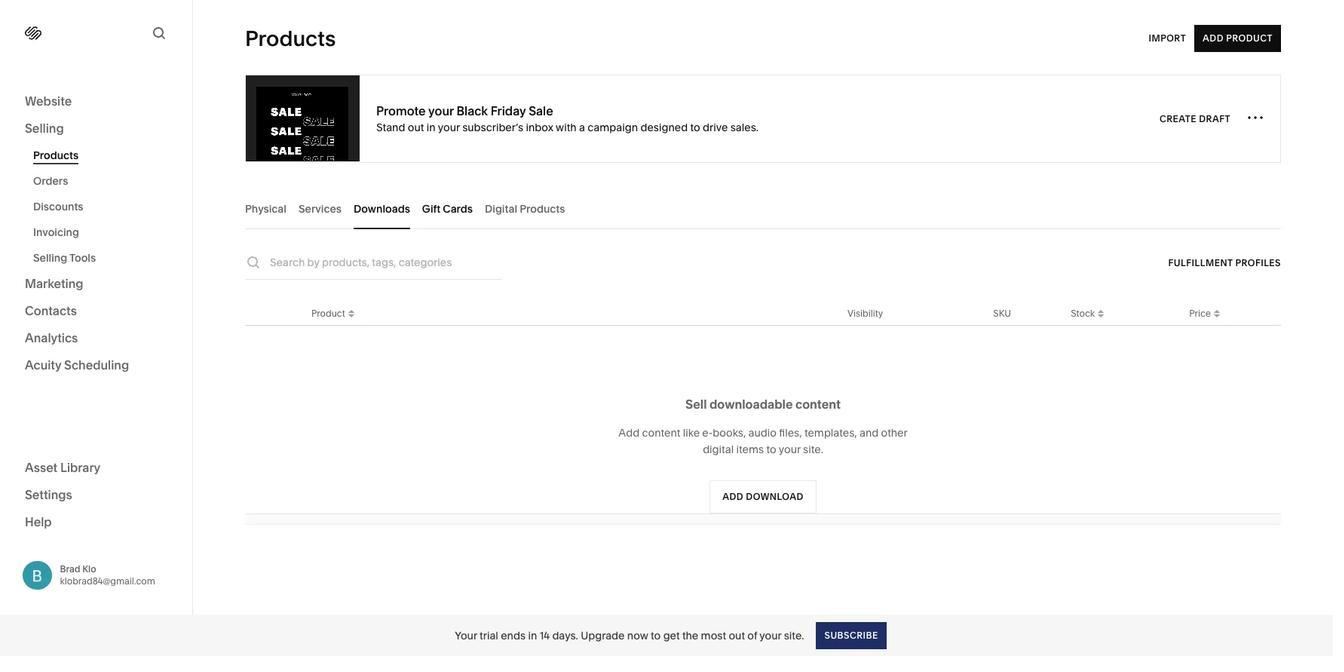 Task type: vqa. For each thing, say whether or not it's contained in the screenshot.
Point
no



Task type: describe. For each thing, give the bounding box(es) containing it.
profiles
[[1236, 257, 1282, 268]]

to inside add content like e-books, audio files, templates, and other digital items to your site.
[[767, 443, 777, 456]]

website link
[[25, 93, 167, 111]]

discounts link
[[33, 194, 176, 220]]

fulfillment profiles button
[[1169, 249, 1282, 276]]

add content like e-books, audio files, templates, and other digital items to your site.
[[619, 426, 908, 456]]

most
[[701, 629, 726, 642]]

downloads button
[[354, 188, 410, 229]]

fulfillment profiles
[[1169, 257, 1282, 268]]

asset library
[[25, 460, 100, 475]]

other
[[881, 426, 908, 440]]

import
[[1149, 32, 1187, 44]]

contacts
[[25, 303, 77, 318]]

items
[[737, 443, 764, 456]]

audio
[[749, 426, 777, 440]]

promote
[[376, 103, 426, 118]]

now
[[627, 629, 649, 642]]

to inside 'promote your black friday sale stand out in your subscriber's inbox with a campaign designed to drive sales.'
[[691, 120, 701, 134]]

digital
[[485, 202, 517, 215]]

add for add download
[[723, 491, 744, 502]]

invoicing link
[[33, 220, 176, 245]]

orders link
[[33, 168, 176, 194]]

gift
[[422, 202, 441, 215]]

upgrade
[[581, 629, 625, 642]]

1 vertical spatial product
[[312, 307, 345, 319]]

sale
[[529, 103, 554, 118]]

draft
[[1200, 113, 1231, 124]]

website
[[25, 94, 72, 109]]

gift cards
[[422, 202, 473, 215]]

visibility
[[848, 307, 883, 319]]

services button
[[299, 188, 342, 229]]

the
[[683, 629, 699, 642]]

digital
[[703, 443, 734, 456]]

tools
[[69, 251, 96, 265]]

files,
[[779, 426, 802, 440]]

get
[[664, 629, 680, 642]]

settings link
[[25, 486, 167, 504]]

help link
[[25, 513, 52, 530]]

tab list containing physical
[[245, 188, 1282, 229]]

asset
[[25, 460, 58, 475]]

orders
[[33, 174, 68, 188]]

add for add product
[[1203, 32, 1224, 44]]

library
[[60, 460, 100, 475]]

digital products
[[485, 202, 565, 215]]

products link
[[33, 143, 176, 168]]

friday
[[491, 103, 526, 118]]

selling tools
[[33, 251, 96, 265]]

days.
[[552, 629, 578, 642]]

acuity scheduling
[[25, 358, 129, 373]]

in inside 'promote your black friday sale stand out in your subscriber's inbox with a campaign designed to drive sales.'
[[427, 120, 436, 134]]

product inside 'button'
[[1227, 32, 1273, 44]]

physical
[[245, 202, 287, 215]]

promote your black friday sale stand out in your subscriber's inbox with a campaign designed to drive sales.
[[376, 103, 759, 134]]

drive
[[703, 120, 728, 134]]

marketing link
[[25, 275, 167, 293]]

products inside "link"
[[33, 149, 79, 162]]

create draft
[[1160, 113, 1231, 124]]

campaign
[[588, 120, 638, 134]]

e-
[[703, 426, 713, 440]]

stock
[[1071, 307, 1095, 319]]

sell downloadable content
[[686, 397, 841, 412]]

1 vertical spatial site.
[[784, 629, 804, 642]]

and
[[860, 426, 879, 440]]

your
[[455, 629, 477, 642]]

subscribe button
[[817, 622, 887, 649]]

download
[[746, 491, 804, 502]]

add download
[[723, 491, 804, 502]]

your trial ends in 14 days. upgrade now to get the most out of your site.
[[455, 629, 804, 642]]

trial
[[480, 629, 498, 642]]

downloadable
[[710, 397, 793, 412]]

selling link
[[25, 120, 167, 138]]

create draft button
[[1160, 105, 1231, 132]]

templates,
[[805, 426, 857, 440]]

price
[[1190, 307, 1211, 319]]

create
[[1160, 113, 1197, 124]]



Task type: locate. For each thing, give the bounding box(es) containing it.
content inside add content like e-books, audio files, templates, and other digital items to your site.
[[642, 426, 681, 440]]

selling for selling tools
[[33, 251, 67, 265]]

in
[[427, 120, 436, 134], [528, 629, 537, 642]]

selling inside selling tools link
[[33, 251, 67, 265]]

2 horizontal spatial products
[[520, 202, 565, 215]]

0 horizontal spatial content
[[642, 426, 681, 440]]

products inside button
[[520, 202, 565, 215]]

1 horizontal spatial products
[[245, 26, 336, 51]]

scheduling
[[64, 358, 129, 373]]

content left like
[[642, 426, 681, 440]]

subscribe
[[825, 629, 879, 641]]

discounts
[[33, 200, 83, 213]]

site. right the of
[[784, 629, 804, 642]]

1 vertical spatial selling
[[33, 251, 67, 265]]

acuity scheduling link
[[25, 357, 167, 375]]

1 vertical spatial in
[[528, 629, 537, 642]]

1 horizontal spatial to
[[691, 120, 701, 134]]

0 horizontal spatial out
[[408, 120, 424, 134]]

1 horizontal spatial add
[[723, 491, 744, 502]]

subscriber's
[[463, 120, 524, 134]]

books,
[[713, 426, 746, 440]]

ends
[[501, 629, 526, 642]]

to left drive
[[691, 120, 701, 134]]

sell
[[686, 397, 707, 412]]

1 horizontal spatial out
[[729, 629, 745, 642]]

physical button
[[245, 188, 287, 229]]

add inside 'button'
[[1203, 32, 1224, 44]]

stand
[[376, 120, 405, 134]]

digital products button
[[485, 188, 565, 229]]

a
[[579, 120, 585, 134]]

out
[[408, 120, 424, 134], [729, 629, 745, 642]]

0 vertical spatial site.
[[803, 443, 824, 456]]

import button
[[1149, 25, 1187, 52]]

site. inside add content like e-books, audio files, templates, and other digital items to your site.
[[803, 443, 824, 456]]

invoicing
[[33, 226, 79, 239]]

analytics link
[[25, 330, 167, 348]]

services
[[299, 202, 342, 215]]

content up templates,
[[796, 397, 841, 412]]

1 vertical spatial out
[[729, 629, 745, 642]]

1 vertical spatial content
[[642, 426, 681, 440]]

add inside add content like e-books, audio files, templates, and other digital items to your site.
[[619, 426, 640, 440]]

add
[[1203, 32, 1224, 44], [619, 426, 640, 440], [723, 491, 744, 502]]

out inside 'promote your black friday sale stand out in your subscriber's inbox with a campaign designed to drive sales.'
[[408, 120, 424, 134]]

1 horizontal spatial in
[[528, 629, 537, 642]]

brad klo klobrad84@gmail.com
[[60, 563, 155, 587]]

your inside add content like e-books, audio files, templates, and other digital items to your site.
[[779, 443, 801, 456]]

product
[[1227, 32, 1273, 44], [312, 307, 345, 319]]

out left the of
[[729, 629, 745, 642]]

2 horizontal spatial add
[[1203, 32, 1224, 44]]

selling
[[25, 121, 64, 136], [33, 251, 67, 265]]

add download button
[[710, 481, 817, 514]]

content
[[796, 397, 841, 412], [642, 426, 681, 440]]

0 vertical spatial product
[[1227, 32, 1273, 44]]

selling inside selling link
[[25, 121, 64, 136]]

Search by products, tags, categories field
[[270, 254, 502, 271]]

0 vertical spatial selling
[[25, 121, 64, 136]]

0 vertical spatial out
[[408, 120, 424, 134]]

2 horizontal spatial to
[[767, 443, 777, 456]]

1 horizontal spatial product
[[1227, 32, 1273, 44]]

like
[[683, 426, 700, 440]]

your left black
[[428, 103, 454, 118]]

0 horizontal spatial add
[[619, 426, 640, 440]]

0 vertical spatial content
[[796, 397, 841, 412]]

contacts link
[[25, 302, 167, 321]]

0 horizontal spatial in
[[427, 120, 436, 134]]

site. down templates,
[[803, 443, 824, 456]]

to down audio
[[767, 443, 777, 456]]

1 horizontal spatial content
[[796, 397, 841, 412]]

tab list
[[245, 188, 1282, 229]]

to left get
[[651, 629, 661, 642]]

selling for selling
[[25, 121, 64, 136]]

0 vertical spatial to
[[691, 120, 701, 134]]

dropdown icon image
[[345, 305, 357, 317], [1095, 305, 1107, 317], [1211, 305, 1224, 317], [345, 310, 357, 322], [1095, 310, 1107, 322], [1211, 310, 1224, 322]]

1 vertical spatial products
[[33, 149, 79, 162]]

black
[[457, 103, 488, 118]]

2 vertical spatial add
[[723, 491, 744, 502]]

selling tools link
[[33, 245, 176, 271]]

fulfillment
[[1169, 257, 1233, 268]]

brad
[[60, 563, 80, 575]]

add inside button
[[723, 491, 744, 502]]

gift cards button
[[422, 188, 473, 229]]

to
[[691, 120, 701, 134], [767, 443, 777, 456], [651, 629, 661, 642]]

0 vertical spatial in
[[427, 120, 436, 134]]

in left the 14
[[528, 629, 537, 642]]

add right import
[[1203, 32, 1224, 44]]

0 horizontal spatial product
[[312, 307, 345, 319]]

sales.
[[731, 120, 759, 134]]

selling down website
[[25, 121, 64, 136]]

acuity
[[25, 358, 61, 373]]

selling up the "marketing"
[[33, 251, 67, 265]]

your right the of
[[760, 629, 782, 642]]

your
[[428, 103, 454, 118], [438, 120, 460, 134], [779, 443, 801, 456], [760, 629, 782, 642]]

your down files,
[[779, 443, 801, 456]]

analytics
[[25, 330, 78, 345]]

inbox
[[526, 120, 554, 134]]

add left like
[[619, 426, 640, 440]]

0 vertical spatial add
[[1203, 32, 1224, 44]]

klobrad84@gmail.com
[[60, 575, 155, 587]]

help
[[25, 514, 52, 529]]

0 horizontal spatial products
[[33, 149, 79, 162]]

in right stand
[[427, 120, 436, 134]]

of
[[748, 629, 758, 642]]

your down black
[[438, 120, 460, 134]]

klo
[[82, 563, 96, 575]]

2 vertical spatial products
[[520, 202, 565, 215]]

out down promote
[[408, 120, 424, 134]]

14
[[540, 629, 550, 642]]

designed
[[641, 120, 688, 134]]

cards
[[443, 202, 473, 215]]

1 vertical spatial add
[[619, 426, 640, 440]]

with
[[556, 120, 577, 134]]

products
[[245, 26, 336, 51], [33, 149, 79, 162], [520, 202, 565, 215]]

marketing
[[25, 276, 83, 291]]

add left download
[[723, 491, 744, 502]]

2 vertical spatial to
[[651, 629, 661, 642]]

add for add content like e-books, audio files, templates, and other digital items to your site.
[[619, 426, 640, 440]]

1 vertical spatial to
[[767, 443, 777, 456]]

asset library link
[[25, 459, 167, 477]]

add product button
[[1195, 25, 1282, 52]]

add product
[[1203, 32, 1273, 44]]

downloads
[[354, 202, 410, 215]]

0 vertical spatial products
[[245, 26, 336, 51]]

0 horizontal spatial to
[[651, 629, 661, 642]]



